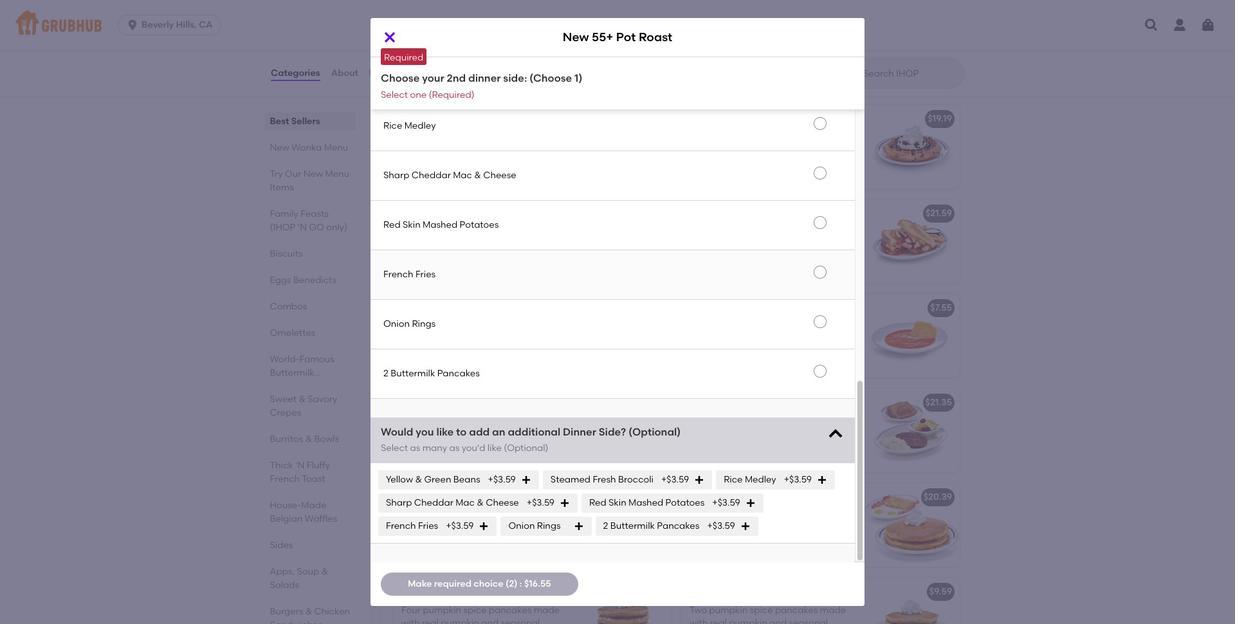 Task type: vqa. For each thing, say whether or not it's contained in the screenshot.


Task type: describe. For each thing, give the bounding box(es) containing it.
2 as from the left
[[449, 443, 460, 454]]

0 horizontal spatial new 55+ pot roast
[[401, 397, 485, 408]]

1 vertical spatial mac
[[456, 498, 475, 508]]

new impossible™ sausage patties from plants (2) image
[[575, 483, 672, 567]]

egg
[[830, 428, 847, 439]]

1 horizontal spatial 55+
[[592, 30, 613, 45]]

real inside warm & flaky buttermilk biscuit served with whipped real butter.
[[493, 50, 510, 61]]

about
[[331, 67, 358, 78]]

served
[[531, 334, 561, 345]]

pancakes for four pumpkin spice pancakes made with real pumpkin and seasona
[[469, 586, 513, 597]]

four-
[[763, 334, 784, 345]]

pancakes for two pumpkin spice pancakes made with real pumpkin and seasona
[[758, 586, 801, 597]]

1 horizontal spatial steamed
[[551, 474, 591, 485]]

1 horizontal spatial 2 buttermilk pancakes
[[603, 521, 700, 532]]

eggs benedicts
[[270, 275, 337, 286]]

(choose
[[530, 72, 572, 84]]

red skin mashed potatoes inside button
[[383, 219, 499, 230]]

based
[[778, 415, 805, 426]]

- for (short
[[803, 586, 807, 597]]

from
[[553, 492, 574, 503]]

two pumpkin spice pancakes made with real pumpkin and seasona
[[690, 605, 846, 624]]

svg image for 2 buttermilk pancakes
[[740, 521, 751, 532]]

& inside golden-brown belgian waffle topped with 4 buttermilk crispy chicken strips tossed in spicy nashville hot sauce & served with a side of ranch dressing.
[[488, 265, 495, 276]]

real for pumpkin spice pancakes - (short stack)
[[710, 618, 727, 624]]

spicy
[[504, 252, 526, 263]]

2 horizontal spatial waffle
[[815, 113, 844, 124]]

2 horizontal spatial combo
[[895, 397, 927, 408]]

1 vertical spatial crumble
[[774, 113, 813, 124]]

1 vertical spatial 55+
[[424, 397, 440, 408]]

- for (full
[[515, 586, 519, 597]]

new for new oreo® cookie crumble waffle image
[[690, 113, 710, 124]]

family
[[270, 208, 299, 219]]

french fries button
[[371, 250, 855, 299]]

new for new strawberry cheesecake waffle image
[[401, 113, 421, 124]]

mousse, inside golden-brown belgian waffle topped with creamy cheesecake mousse, fresh strawberries & whipped topping.
[[401, 158, 437, 169]]

whipped inside the golden-brown belgian waffle filled with oreo® cookie pieces & topped with creamy cheesecake mousse, more oreo® cookie pieces & whipped topping.
[[690, 184, 728, 195]]

$5.75
[[641, 19, 664, 30]]

1 vertical spatial cookie
[[748, 171, 777, 182]]

1 horizontal spatial waffles
[[532, 208, 565, 219]]

waffle for waffle
[[502, 132, 529, 143]]

skin inside button
[[403, 219, 421, 230]]

new oreo® cookie crumble waffle
[[690, 113, 844, 124]]

1)
[[575, 72, 582, 84]]

four pumpkin spice pancakes made with real pumpkin and seasona
[[401, 605, 560, 624]]

salads
[[270, 580, 300, 591]]

new for new nashville hot chicken & waffles image
[[401, 208, 421, 219]]

burgers
[[270, 606, 304, 617]]

1 vertical spatial cheesecake
[[475, 113, 530, 124]]

beverly hills, ca
[[142, 19, 213, 30]]

1 vertical spatial broccoli
[[618, 474, 654, 485]]

1 vertical spatial sharp
[[386, 498, 412, 508]]

onion rings inside button
[[383, 318, 436, 329]]

sharp inside button
[[383, 170, 409, 180]]

new inside try our new menu items
[[304, 169, 323, 179]]

1 horizontal spatial new 55+ pot roast
[[563, 30, 672, 45]]

rice inside button
[[383, 120, 402, 131]]

+$3.59 for french fries
[[446, 521, 474, 532]]

with inside five buttermilk crispy chicken strips tossed in nashville hot sauce. served with choice of dipping sauce.
[[401, 347, 420, 358]]

new nashville hot chicken melt image
[[863, 200, 960, 283]]

waffle for crumble
[[790, 132, 817, 143]]

& inside burgers & chicken sandwiches
[[306, 606, 312, 617]]

select inside would you like to add an additional dinner side? (optional) select as many as you'd like (optional)
[[381, 443, 408, 454]]

toast.
[[690, 468, 714, 479]]

1 horizontal spatial red
[[589, 498, 606, 508]]

nashville up 4
[[424, 208, 464, 219]]

side
[[401, 278, 419, 289]]

0 vertical spatial or
[[746, 50, 755, 61]]

sharp cheddar mac & cheese button
[[371, 151, 855, 200]]

pancakes inside button
[[437, 368, 480, 379]]

0 vertical spatial oreo®
[[710, 145, 741, 156]]

2 down plants
[[603, 521, 608, 532]]

oreo® inside choice of belgian, strawberry cheesecake or oreo® cookie crumble waffle, 2 eggs* your way, 2 bacon strips or pork sausage links & hash browns.
[[757, 50, 784, 61]]

stack) for four pumpkin spice pancakes made with real pumpkin and seasona
[[542, 586, 570, 597]]

pumpkin spice pancakes - (short stack) image
[[863, 578, 960, 624]]

plant-
[[751, 415, 778, 426]]

new nashville crispy chicken strips & fries image
[[575, 294, 672, 378]]

omelettes
[[270, 327, 316, 338]]

pancakes for +$3.59
[[657, 521, 700, 532]]

1 horizontal spatial mashed
[[629, 498, 663, 508]]

beans
[[453, 474, 480, 485]]

of inside golden-brown belgian waffle topped with 4 buttermilk crispy chicken strips tossed in spicy nashville hot sauce & served with a side of ranch dressing.
[[421, 278, 430, 289]]

your inside choose your 2nd dinner side: (choose 1) select one (required)
[[422, 72, 444, 84]]

five buttermilk crispy chicken strips tossed in nashville hot sauce. served with choice of dipping sauce.
[[401, 321, 561, 358]]

fluffy
[[307, 460, 330, 471]]

& down new oreo® cookie crumble waffle
[[805, 145, 812, 156]]

of inside five buttermilk crispy chicken strips tossed in nashville hot sauce. served with choice of dipping sauce.
[[453, 347, 462, 358]]

side?
[[599, 426, 626, 438]]

four
[[401, 605, 421, 615]]

mac inside button
[[453, 170, 472, 180]]

0 horizontal spatial oreo®
[[712, 113, 739, 124]]

crispy inside five buttermilk crispy chicken strips tossed in nashville hot sauce. served with choice of dipping sauce.
[[468, 321, 493, 332]]

& inside world-famous buttermilk pancakes sweet & savory crepes
[[299, 394, 306, 405]]

1 horizontal spatial roast
[[639, 30, 672, 45]]

(required)
[[429, 89, 475, 100]]

buttermilk inside five buttermilk crispy chicken strips tossed in nashville hot sauce. served with choice of dipping sauce.
[[421, 321, 465, 332]]

hash
[[690, 89, 711, 100]]

tender slow-braised beef in a rich beef gravy.
[[401, 415, 548, 439]]

mashed inside button
[[423, 219, 458, 230]]

cage-
[[784, 428, 811, 439]]

eggs*
[[770, 63, 795, 74]]

with inside creamy tomato basil soup topped with a decadent four-cheese crisp.
[[690, 334, 708, 345]]

biscuit
[[511, 37, 539, 48]]

plants
[[576, 492, 603, 503]]

1 vertical spatial or
[[746, 76, 755, 87]]

1 horizontal spatial pot
[[616, 30, 636, 45]]

choice inside 2  impossible™ plant-based sausages, scrambled cage-free egg whites, seasonal fresh fruit & choice of 2 protein pancakes or multigrain toast.
[[815, 441, 845, 452]]

cheesecake inside choice of belgian, strawberry cheesecake or oreo® cookie crumble waffle, 2 eggs* your way, 2 bacon strips or pork sausage links & hash browns.
[[690, 50, 744, 61]]

hot for &
[[466, 208, 482, 219]]

& inside golden-brown belgian waffle topped with creamy cheesecake mousse, fresh strawberries & whipped topping.
[[519, 158, 526, 169]]

patties
[[520, 492, 551, 503]]

& up melt
[[810, 171, 817, 182]]

2nd
[[447, 72, 466, 84]]

'n inside thick 'n fluffy french toast
[[296, 460, 305, 471]]

sharp cheddar mac & cheese inside button
[[383, 170, 516, 180]]

belgian for cheesecake
[[467, 132, 500, 143]]

(ihop
[[270, 222, 296, 233]]

2 buttermilk pancakes inside button
[[383, 368, 480, 379]]

new strawberry cheesecake waffle image
[[575, 105, 672, 189]]

side salad
[[383, 70, 430, 81]]

warm
[[401, 37, 428, 48]]

buttermilk up flaky
[[424, 19, 469, 30]]

0 horizontal spatial waffle
[[532, 113, 561, 124]]

1 vertical spatial rice
[[724, 474, 743, 485]]

required
[[434, 578, 472, 589]]

creamy inside the golden-brown belgian waffle filled with oreo® cookie pieces & topped with creamy cheesecake mousse, more oreo® cookie pieces & whipped topping.
[[710, 158, 743, 169]]

svg image for sharp cheddar mac & cheese
[[560, 498, 570, 509]]

french inside thick 'n fluffy french toast
[[270, 473, 300, 484]]

dipping
[[464, 347, 498, 358]]

buttermilk inside warm & flaky buttermilk biscuit served with whipped real butter.
[[464, 37, 508, 48]]

2 sauce. from the top
[[500, 347, 529, 358]]

apps,
[[270, 566, 295, 577]]

choice inside five buttermilk crispy chicken strips tossed in nashville hot sauce. served with choice of dipping sauce.
[[422, 347, 451, 358]]

choose
[[381, 72, 420, 84]]

ca
[[199, 19, 213, 30]]

golden- for oreo®
[[690, 132, 726, 143]]

0 vertical spatial menu
[[324, 142, 349, 153]]

new tomato basil soup image
[[863, 294, 960, 378]]

strips inside choice of belgian, strawberry cheesecake or oreo® cookie crumble waffle, 2 eggs* your way, 2 bacon strips or pork sausage links & hash browns.
[[720, 76, 743, 87]]

1 vertical spatial $16.55
[[524, 578, 551, 589]]

0 vertical spatial (2)
[[606, 492, 617, 503]]

1 horizontal spatial sausage
[[824, 397, 863, 408]]

new for new 55+ pot roast image
[[401, 397, 421, 408]]

golden-brown belgian waffle topped with creamy cheesecake mousse, fresh strawberries & whipped topping.
[[401, 132, 544, 182]]

1 horizontal spatial waffle
[[712, 19, 741, 30]]

ranch
[[432, 278, 458, 289]]

& up spicy
[[523, 208, 530, 219]]

a inside creamy tomato basil soup topped with a decadent four-cheese crisp.
[[710, 334, 716, 345]]

spice for pumpkin spice pancakes - (full stack)
[[442, 586, 467, 597]]

new for new waffle combo image on the right top of page
[[690, 19, 710, 30]]

svg image for red skin mashed potatoes
[[745, 498, 756, 509]]

rice medley button
[[371, 101, 855, 150]]

1 horizontal spatial combo
[[799, 492, 831, 503]]

with inside warm & flaky buttermilk biscuit served with whipped real butter.
[[433, 50, 451, 61]]

1 horizontal spatial onion rings
[[509, 521, 561, 532]]

1 vertical spatial red skin mashed potatoes
[[589, 498, 705, 508]]

salad
[[404, 70, 430, 81]]

browns.
[[713, 89, 747, 100]]

& down beans
[[477, 498, 484, 508]]

0 horizontal spatial sausage
[[479, 492, 517, 503]]

with inside two pumpkin spice pancakes made with real pumpkin and seasona
[[690, 618, 708, 624]]

our
[[285, 169, 302, 179]]

warm & flaky buttermilk biscuit served with whipped real butter.
[[401, 37, 541, 61]]

cheesecake inside golden-brown belgian waffle topped with creamy cheesecake mousse, fresh strawberries & whipped topping.
[[492, 145, 544, 156]]

+$3.59 for red skin mashed potatoes
[[712, 498, 740, 508]]

mousse, inside the golden-brown belgian waffle filled with oreo® cookie pieces & topped with creamy cheesecake mousse, more oreo® cookie pieces & whipped topping.
[[800, 158, 836, 169]]

0 vertical spatial pieces
[[775, 145, 803, 156]]

made for (short
[[820, 605, 846, 615]]

about button
[[330, 50, 359, 97]]

waffles inside house-made belgian waffles
[[305, 513, 338, 524]]

pancakes inside world-famous buttermilk pancakes sweet & savory crepes
[[270, 381, 313, 392]]

creamy inside golden-brown belgian waffle topped with creamy cheesecake mousse, fresh strawberries & whipped topping.
[[456, 145, 489, 156]]

sandwiches
[[270, 620, 323, 624]]

nashville inside five buttermilk crispy chicken strips tossed in nashville hot sauce. served with choice of dipping sauce.
[[442, 334, 481, 345]]

spice for (short
[[750, 605, 773, 615]]

1 vertical spatial skin
[[609, 498, 626, 508]]

burgers & chicken sandwiches
[[270, 606, 350, 624]]

beverly hills, ca button
[[118, 15, 226, 35]]

svg image for french fries
[[479, 521, 489, 532]]

choice of belgian, strawberry cheesecake or oreo® cookie crumble waffle, 2 eggs* your way, 2 bacon strips or pork sausage links & hash browns.
[[690, 37, 845, 100]]

chicken for &
[[484, 208, 521, 219]]

2 vertical spatial french
[[386, 521, 416, 532]]

steamed inside button
[[383, 21, 423, 32]]

1 horizontal spatial fresh
[[593, 474, 616, 485]]

savory
[[308, 394, 338, 405]]

new for new buttermilk biscuit image
[[401, 19, 421, 30]]

(short
[[809, 586, 836, 597]]

red inside button
[[383, 219, 401, 230]]

served inside warm & flaky buttermilk biscuit served with whipped real butter.
[[401, 50, 430, 61]]

1 horizontal spatial rice medley
[[724, 474, 776, 485]]

1 vertical spatial pieces
[[779, 171, 808, 182]]

crepes
[[270, 407, 302, 418]]

0 horizontal spatial combo
[[743, 19, 776, 30]]

brown for creamy
[[437, 132, 465, 143]]

& left "green"
[[415, 474, 422, 485]]

menu inside try our new menu items
[[325, 169, 350, 179]]

hot for melt
[[754, 208, 770, 219]]

chicken for melt
[[773, 208, 809, 219]]

0 horizontal spatial strawberry
[[424, 113, 472, 124]]

plant-
[[767, 397, 794, 408]]

new buttermilk biscuit
[[401, 19, 501, 30]]

topped for creamy tomato basil soup topped with a decadent four-cheese crisp.
[[808, 321, 840, 332]]

new nashville hot chicken & waffles
[[401, 208, 565, 219]]

$19.19 for new strawberry cheesecake waffle
[[640, 113, 664, 124]]

belgian for cookie
[[755, 132, 788, 143]]

braised
[[457, 415, 489, 426]]

try our new menu items
[[270, 169, 350, 193]]

0 vertical spatial beef
[[492, 415, 511, 426]]

rings inside button
[[412, 318, 436, 329]]

cookie inside choice of belgian, strawberry cheesecake or oreo® cookie crumble waffle, 2 eggs* your way, 2 bacon strips or pork sausage links & hash browns.
[[786, 50, 817, 61]]

new for new nashville hot chicken melt image
[[690, 208, 710, 219]]

1 vertical spatial (optional)
[[504, 443, 548, 454]]

onion inside button
[[383, 318, 410, 329]]

new impossible™ plant-based sausage power combo
[[690, 397, 927, 408]]

select inside choose your 2nd dinner side: (choose 1) select one (required)
[[381, 89, 408, 100]]

wonka
[[292, 142, 322, 153]]

you'd
[[462, 443, 485, 454]]

& inside apps, soup & salads
[[322, 566, 329, 577]]

buttermilk inside golden-brown belgian waffle topped with 4 buttermilk crispy chicken strips tossed in spicy nashville hot sauce & served with a side of ranch dressing.
[[464, 239, 508, 250]]

2 up toast.
[[700, 455, 705, 465]]

4
[[456, 239, 461, 250]]

protein
[[708, 455, 739, 465]]

0 vertical spatial like
[[436, 426, 454, 438]]

fresh inside button
[[426, 21, 449, 32]]

new for "new impossible™ plant-based sausage power combo" image on the bottom right of the page
[[690, 397, 710, 408]]

2 right the way, at the top
[[840, 63, 845, 74]]

based
[[794, 397, 822, 408]]

famous
[[300, 354, 335, 365]]

filled
[[819, 132, 840, 143]]

& left bowls at the left of the page
[[306, 434, 312, 445]]

new oreo® cookie crumble waffle image
[[863, 105, 960, 189]]

more
[[690, 171, 713, 182]]

burritos
[[270, 434, 304, 445]]

only)
[[327, 222, 348, 233]]

topping. inside golden-brown belgian waffle topped with creamy cheesecake mousse, fresh strawberries & whipped topping.
[[442, 171, 478, 182]]

1 vertical spatial steamed fresh broccoli
[[551, 474, 654, 485]]

five
[[401, 321, 419, 332]]

strawberry inside choice of belgian, strawberry cheesecake or oreo® cookie crumble waffle, 2 eggs* your way, 2 bacon strips or pork sausage links & hash browns.
[[771, 37, 819, 48]]

strips inside five buttermilk crispy chicken strips tossed in nashville hot sauce. served with choice of dipping sauce.
[[532, 321, 555, 332]]

0 vertical spatial cookie
[[743, 145, 772, 156]]

add
[[469, 426, 490, 438]]

slow-
[[434, 415, 457, 426]]

& inside warm & flaky buttermilk biscuit served with whipped real butter.
[[430, 37, 437, 48]]

in inside golden-brown belgian waffle topped with 4 buttermilk crispy chicken strips tossed in spicy nashville hot sauce & served with a side of ranch dressing.
[[494, 252, 502, 263]]

2 up "pork"
[[763, 63, 768, 74]]

1 vertical spatial pot
[[442, 397, 457, 408]]

1 vertical spatial medley
[[745, 474, 776, 485]]

new impossible™ plant-based sausage power combo image
[[863, 389, 960, 472]]

1 horizontal spatial like
[[487, 443, 502, 454]]

nashville down 'more' in the right top of the page
[[712, 208, 752, 219]]

1 vertical spatial fries
[[418, 521, 438, 532]]



Task type: locate. For each thing, give the bounding box(es) containing it.
nashville up dipping
[[442, 334, 481, 345]]

1 horizontal spatial skin
[[609, 498, 626, 508]]

$9.59
[[930, 586, 952, 597]]

dinner
[[563, 426, 596, 438]]

onion down "side"
[[383, 318, 410, 329]]

brown for oreo®
[[726, 132, 753, 143]]

creamy up the strawberries
[[456, 145, 489, 156]]

pancakes inside four pumpkin spice pancakes made with real pumpkin and seasona
[[489, 605, 532, 615]]

served down warm
[[401, 50, 430, 61]]

0 vertical spatial strips
[[720, 76, 743, 87]]

in inside tender slow-braised beef in a rich beef gravy.
[[514, 415, 521, 426]]

topped inside the golden-brown belgian waffle filled with oreo® cookie pieces & topped with creamy cheesecake mousse, more oreo® cookie pieces & whipped topping.
[[814, 145, 846, 156]]

chicken inside five buttermilk crispy chicken strips tossed in nashville hot sauce. served with choice of dipping sauce.
[[495, 321, 529, 332]]

0 vertical spatial $16.55
[[637, 397, 664, 408]]

0 vertical spatial buttermilk
[[464, 37, 508, 48]]

chicken inside golden-brown belgian waffle topped with 4 buttermilk crispy chicken strips tossed in spicy nashville hot sauce & served with a side of ranch dressing.
[[401, 252, 435, 263]]

0 vertical spatial cheese
[[483, 170, 516, 180]]

soup
[[297, 566, 320, 577]]

1 horizontal spatial tossed
[[463, 252, 492, 263]]

waffle inside the golden-brown belgian waffle filled with oreo® cookie pieces & topped with creamy cheesecake mousse, more oreo® cookie pieces & whipped topping.
[[790, 132, 817, 143]]

1 horizontal spatial and
[[770, 618, 787, 624]]

creamy up 'more' in the right top of the page
[[710, 158, 743, 169]]

buttermilk inside button
[[391, 368, 435, 379]]

pumpkin for pumpkin spice pancakes - (short stack)
[[690, 586, 728, 597]]

cheesecake down new oreo® cookie crumble waffle
[[746, 158, 798, 169]]

$17.99
[[639, 586, 664, 597]]

pumpkin for pumpkin spice pancakes - (full stack)
[[401, 586, 440, 597]]

topped inside golden-brown belgian waffle topped with creamy cheesecake mousse, fresh strawberries & whipped topping.
[[401, 145, 434, 156]]

sides
[[270, 540, 293, 551]]

categories
[[271, 67, 320, 78]]

impossible™ for plant-
[[697, 415, 749, 426]]

waffle for chicken
[[502, 226, 529, 237]]

1 vertical spatial cheddar
[[414, 498, 453, 508]]

would you like to add an additional dinner side? (optional) select as many as you'd like (optional)
[[381, 426, 681, 454]]

nashville inside golden-brown belgian waffle topped with 4 buttermilk crispy chicken strips tossed in spicy nashville hot sauce & served with a side of ranch dressing.
[[401, 265, 441, 276]]

thick 'n fluffy french toast
[[270, 460, 330, 484]]

+$3.59 for yellow & green beans
[[488, 474, 516, 485]]

pancakes down pumpkin spice pancakes - (short stack)
[[775, 605, 818, 615]]

1 vertical spatial cookie
[[741, 113, 772, 124]]

hot down the golden-brown belgian waffle filled with oreo® cookie pieces & topped with creamy cheesecake mousse, more oreo® cookie pieces & whipped topping.
[[754, 208, 770, 219]]

pancakes
[[437, 368, 480, 379], [270, 381, 313, 392], [657, 521, 700, 532], [469, 586, 513, 597], [758, 586, 801, 597]]

waffle left filled
[[790, 132, 817, 143]]

0 horizontal spatial red
[[383, 219, 401, 230]]

nashville
[[424, 208, 464, 219], [712, 208, 752, 219], [401, 265, 441, 276], [442, 334, 481, 345]]

french down 'yellow'
[[386, 521, 416, 532]]

+$3.59 for steamed fresh broccoli
[[661, 474, 689, 485]]

and inside two pumpkin spice pancakes made with real pumpkin and seasona
[[770, 618, 787, 624]]

choice
[[690, 37, 721, 48]]

impossible™ for sausage
[[424, 492, 477, 503]]

of inside 2  impossible™ plant-based sausages, scrambled cage-free egg whites, seasonal fresh fruit & choice of 2 protein pancakes or multigrain toast.
[[690, 455, 698, 465]]

pot up side salad button
[[616, 30, 636, 45]]

spice for pumpkin spice pancakes - (short stack)
[[731, 586, 755, 597]]

red skin mashed potatoes button
[[371, 201, 855, 249]]

real inside four pumpkin spice pancakes made with real pumpkin and seasona
[[422, 618, 439, 624]]

and for (short
[[770, 618, 787, 624]]

2 hot from the left
[[754, 208, 770, 219]]

impossible™ inside 2  impossible™ plant-based sausages, scrambled cage-free egg whites, seasonal fresh fruit & choice of 2 protein pancakes or multigrain toast.
[[697, 415, 749, 426]]

0 horizontal spatial chicken
[[315, 606, 350, 617]]

french fries down 'yellow'
[[386, 521, 438, 532]]

or
[[746, 50, 755, 61], [746, 76, 755, 87], [786, 455, 795, 465]]

1 mousse, from the left
[[401, 158, 437, 169]]

1 horizontal spatial rice
[[724, 474, 743, 485]]

0 vertical spatial skin
[[403, 219, 421, 230]]

spice left 'pancake'
[[731, 492, 755, 503]]

& inside 2  impossible™ plant-based sausages, scrambled cage-free egg whites, seasonal fresh fruit & choice of 2 protein pancakes or multigrain toast.
[[806, 441, 813, 452]]

pancakes inside two pumpkin spice pancakes made with real pumpkin and seasona
[[775, 605, 818, 615]]

stack) right (short
[[838, 586, 867, 597]]

belgian down "new strawberry cheesecake waffle" at the left
[[467, 132, 500, 143]]

new waffle combo image
[[863, 11, 960, 94]]

cookie down browns.
[[741, 113, 772, 124]]

0 vertical spatial waffles
[[532, 208, 565, 219]]

chicken
[[401, 252, 435, 263], [495, 321, 529, 332]]

broccoli
[[451, 21, 486, 32], [618, 474, 654, 485]]

$19.19 for new oreo® cookie crumble waffle
[[928, 113, 952, 124]]

cookie down new oreo® cookie crumble waffle
[[743, 145, 772, 156]]

roast down $5.75
[[639, 30, 672, 45]]

1 as from the left
[[410, 443, 420, 454]]

made for (full
[[534, 605, 560, 615]]

pork
[[757, 76, 776, 87]]

1 horizontal spatial cheesecake
[[746, 158, 798, 169]]

reviews
[[369, 67, 405, 78]]

eggs
[[270, 275, 291, 286]]

2 vertical spatial in
[[514, 415, 521, 426]]

world-
[[270, 354, 300, 365]]

cookie
[[786, 50, 817, 61], [741, 113, 772, 124]]

2 inside 2 buttermilk pancakes button
[[383, 368, 388, 379]]

(2) right plants
[[606, 492, 617, 503]]

buttermilk
[[464, 37, 508, 48], [464, 239, 508, 250], [421, 321, 465, 332]]

new strawberry cheesecake waffle
[[401, 113, 561, 124]]

red right only)
[[383, 219, 401, 230]]

red skin mashed potatoes down toast.
[[589, 498, 705, 508]]

0 vertical spatial 2 buttermilk pancakes
[[383, 368, 480, 379]]

biscuits
[[270, 248, 303, 259]]

2 up would
[[383, 368, 388, 379]]

1 vertical spatial menu
[[325, 169, 350, 179]]

1 vertical spatial (2)
[[506, 578, 518, 589]]

0 horizontal spatial roast
[[459, 397, 485, 408]]

1 hot from the left
[[466, 208, 482, 219]]

pancakes for pumpkin spice pancakes - (full stack)
[[489, 605, 532, 615]]

tossed inside five buttermilk crispy chicken strips tossed in nashville hot sauce. served with choice of dipping sauce.
[[401, 334, 430, 345]]

hot inside five buttermilk crispy chicken strips tossed in nashville hot sauce. served with choice of dipping sauce.
[[484, 334, 498, 345]]

links
[[818, 76, 836, 87]]

0 horizontal spatial and
[[481, 618, 499, 624]]

0 horizontal spatial (optional)
[[504, 443, 548, 454]]

1 horizontal spatial $19.19
[[928, 113, 952, 124]]

0 vertical spatial cookie
[[786, 50, 817, 61]]

new 55+ pot roast up slow-
[[401, 397, 485, 408]]

rich
[[532, 415, 548, 426]]

1 vertical spatial sharp cheddar mac & cheese
[[386, 498, 519, 508]]

svg image for rice medley
[[817, 475, 827, 485]]

or inside 2  impossible™ plant-based sausages, scrambled cage-free egg whites, seasonal fresh fruit & choice of 2 protein pancakes or multigrain toast.
[[786, 455, 795, 465]]

steamed fresh broccoli inside button
[[383, 21, 486, 32]]

2 vertical spatial strips
[[532, 321, 555, 332]]

pancakes down dipping
[[437, 368, 480, 379]]

1 stack) from the left
[[542, 586, 570, 597]]

onion
[[383, 318, 410, 329], [509, 521, 535, 532]]

pancakes inside 2  impossible™ plant-based sausages, scrambled cage-free egg whites, seasonal fresh fruit & choice of 2 protein pancakes or multigrain toast.
[[741, 455, 784, 465]]

spice down pumpkin spice pancakes - (full stack)
[[463, 605, 487, 615]]

beef
[[492, 415, 511, 426], [401, 428, 421, 439]]

Search IHOP search field
[[862, 68, 961, 80]]

stack) for two pumpkin spice pancakes made with real pumpkin and seasona
[[838, 586, 867, 597]]

(full
[[521, 586, 539, 597]]

1 vertical spatial impossible™
[[697, 415, 749, 426]]

as
[[410, 443, 420, 454], [449, 443, 460, 454]]

family feasts (ihop 'n go only)
[[270, 208, 348, 233]]

0 horizontal spatial rice
[[383, 120, 402, 131]]

brown inside the golden-brown belgian waffle filled with oreo® cookie pieces & topped with creamy cheesecake mousse, more oreo® cookie pieces & whipped topping.
[[726, 132, 753, 143]]

1 vertical spatial beef
[[401, 428, 421, 439]]

combo right power
[[895, 397, 927, 408]]

1 and from the left
[[481, 618, 499, 624]]

pancakes down $8.75 at the bottom right of the page
[[657, 521, 700, 532]]

0 vertical spatial cheesecake
[[690, 50, 744, 61]]

french left ranch
[[383, 269, 413, 280]]

0 horizontal spatial strips
[[437, 252, 461, 263]]

fries down yellow & green beans
[[418, 521, 438, 532]]

made inside four pumpkin spice pancakes made with real pumpkin and seasona
[[534, 605, 560, 615]]

hot
[[443, 265, 457, 276], [484, 334, 498, 345]]

1 vertical spatial oreo®
[[712, 113, 739, 124]]

1 horizontal spatial whipped
[[453, 50, 491, 61]]

rice down protein
[[724, 474, 743, 485]]

1 vertical spatial cheesecake
[[746, 158, 798, 169]]

1 horizontal spatial real
[[493, 50, 510, 61]]

pumpkin for pumpkin spice pancake combo
[[690, 492, 728, 503]]

crispy inside golden-brown belgian waffle topped with 4 buttermilk crispy chicken strips tossed in spicy nashville hot sauce & served with a side of ranch dressing.
[[510, 239, 536, 250]]

spice
[[463, 605, 487, 615], [750, 605, 773, 615]]

0 vertical spatial new 55+ pot roast
[[563, 30, 672, 45]]

1 vertical spatial buttermilk
[[464, 239, 508, 250]]

french inside button
[[383, 269, 413, 280]]

golden- for strawberry
[[401, 132, 437, 143]]

'n inside family feasts (ihop 'n go only)
[[298, 222, 307, 233]]

0 horizontal spatial mashed
[[423, 219, 458, 230]]

new 55+ pot roast
[[563, 30, 672, 45], [401, 397, 485, 408]]

tossed
[[463, 252, 492, 263], [401, 334, 430, 345]]

0 vertical spatial mashed
[[423, 219, 458, 230]]

0 horizontal spatial hot
[[443, 265, 457, 276]]

cheddar
[[412, 170, 451, 180], [414, 498, 453, 508]]

sharp cheddar mac & cheese down beans
[[386, 498, 519, 508]]

+$3.59 left plants
[[527, 498, 555, 508]]

1 vertical spatial fresh
[[593, 474, 616, 485]]

2
[[763, 63, 768, 74], [840, 63, 845, 74], [383, 368, 388, 379], [690, 415, 695, 426], [700, 455, 705, 465], [603, 521, 608, 532]]

waffle down (choose
[[532, 113, 561, 124]]

new for "new impossible™ sausage patties from plants (2)" image
[[401, 492, 421, 503]]

brown for 4
[[437, 226, 465, 237]]

1 sauce. from the top
[[500, 334, 529, 345]]

strips down 4
[[437, 252, 461, 263]]

1 vertical spatial rice medley
[[724, 474, 776, 485]]

&
[[430, 37, 437, 48], [839, 76, 845, 87], [805, 145, 812, 156], [519, 158, 526, 169], [474, 170, 481, 180], [810, 171, 817, 182], [523, 208, 530, 219], [488, 265, 495, 276], [299, 394, 306, 405], [306, 434, 312, 445], [806, 441, 813, 452], [415, 474, 422, 485], [477, 498, 484, 508], [322, 566, 329, 577], [306, 606, 312, 617]]

2 spice from the left
[[750, 605, 773, 615]]

cookie up new nashville hot chicken melt
[[748, 171, 777, 182]]

topped inside creamy tomato basil soup topped with a decadent four-cheese crisp.
[[808, 321, 840, 332]]

svg image left 'pancake'
[[745, 498, 756, 509]]

mac down the strawberries
[[453, 170, 472, 180]]

1 vertical spatial sausage
[[479, 492, 517, 503]]

cheese inside button
[[483, 170, 516, 180]]

made down (short
[[820, 605, 846, 615]]

cheesecake down choice
[[690, 50, 744, 61]]

pancakes for pumpkin spice pancakes - (short stack)
[[775, 605, 818, 615]]

spice
[[731, 492, 755, 503], [442, 586, 467, 597], [731, 586, 755, 597]]

1 spice from the left
[[463, 605, 487, 615]]

0 vertical spatial steamed
[[383, 21, 423, 32]]

0 horizontal spatial (2)
[[506, 578, 518, 589]]

0 vertical spatial (optional)
[[629, 426, 681, 438]]

tossed inside golden-brown belgian waffle topped with 4 buttermilk crispy chicken strips tossed in spicy nashville hot sauce & served with a side of ranch dressing.
[[463, 252, 492, 263]]

pancakes up four pumpkin spice pancakes made with real pumpkin and seasona
[[469, 586, 513, 597]]

free
[[811, 428, 828, 439]]

1 horizontal spatial (optional)
[[629, 426, 681, 438]]

2 $19.19 from the left
[[928, 113, 952, 124]]

0 horizontal spatial stack)
[[542, 586, 570, 597]]

hot inside golden-brown belgian waffle topped with 4 buttermilk crispy chicken strips tossed in spicy nashville hot sauce & served with a side of ranch dressing.
[[443, 265, 457, 276]]

0 vertical spatial mac
[[453, 170, 472, 180]]

many
[[422, 443, 447, 454]]

$19.19 down side salad button
[[640, 113, 664, 124]]

of inside choice of belgian, strawberry cheesecake or oreo® cookie crumble waffle, 2 eggs* your way, 2 bacon strips or pork sausage links & hash browns.
[[723, 37, 732, 48]]

0 horizontal spatial $16.55
[[524, 578, 551, 589]]

biscuit
[[471, 19, 501, 30]]

2 up sausages,
[[690, 415, 695, 426]]

onion rings
[[383, 318, 436, 329], [509, 521, 561, 532]]

buttermilk down five at bottom left
[[391, 368, 435, 379]]

0 horizontal spatial choice
[[422, 347, 451, 358]]

thick
[[270, 460, 294, 471]]

pumpkin down toast.
[[690, 492, 728, 503]]

served inside golden-brown belgian waffle topped with 4 buttermilk crispy chicken strips tossed in spicy nashville hot sauce & served with a side of ranch dressing.
[[497, 265, 526, 276]]

1 horizontal spatial crispy
[[510, 239, 536, 250]]

+$3.59 left toast.
[[661, 474, 689, 485]]

+$3.59 for 2 buttermilk pancakes
[[707, 521, 735, 532]]

whipped inside warm & flaky buttermilk biscuit served with whipped real butter.
[[453, 50, 491, 61]]

strawberries
[[463, 158, 517, 169]]

golden- inside golden-brown belgian waffle topped with 4 buttermilk crispy chicken strips tossed in spicy nashville hot sauce & served with a side of ranch dressing.
[[401, 226, 437, 237]]

0 horizontal spatial chicken
[[401, 252, 435, 263]]

impossible™ for plant-
[[712, 397, 765, 408]]

spice up four pumpkin spice pancakes made with real pumpkin and seasona
[[442, 586, 467, 597]]

pot up slow-
[[442, 397, 457, 408]]

pumpkin spice pancakes - (full stack) image
[[575, 578, 672, 624]]

waffle,
[[730, 63, 761, 74]]

new wonka menu
[[270, 142, 349, 153]]

cheesecake up the strawberries
[[492, 145, 544, 156]]

spice for pumpkin spice pancake combo
[[731, 492, 755, 503]]

topping. inside the golden-brown belgian waffle filled with oreo® cookie pieces & topped with creamy cheesecake mousse, more oreo® cookie pieces & whipped topping.
[[730, 184, 766, 195]]

rings down "side"
[[412, 318, 436, 329]]

brown inside golden-brown belgian waffle topped with 4 buttermilk crispy chicken strips tossed in spicy nashville hot sauce & served with a side of ranch dressing.
[[437, 226, 465, 237]]

of
[[723, 37, 732, 48], [421, 278, 430, 289], [453, 347, 462, 358], [690, 455, 698, 465]]

topping. up new nashville hot chicken melt
[[730, 184, 766, 195]]

sharp cheddar mac & cheese down the strawberries
[[383, 170, 516, 180]]

fries inside button
[[416, 269, 436, 280]]

stack)
[[542, 586, 570, 597], [838, 586, 867, 597]]

pumpkin
[[423, 605, 461, 615], [709, 605, 748, 615], [441, 618, 479, 624], [729, 618, 767, 624]]

onion rings down patties
[[509, 521, 561, 532]]

0 horizontal spatial cheesecake
[[492, 145, 544, 156]]

spice for (full
[[463, 605, 487, 615]]

like left to
[[436, 426, 454, 438]]

belgian inside house-made belgian waffles
[[270, 513, 303, 524]]

would
[[381, 426, 413, 438]]

$7.55
[[930, 303, 952, 314]]

in down ranch
[[432, 334, 440, 345]]

tossed down five at bottom left
[[401, 334, 430, 345]]

0 vertical spatial medley
[[404, 120, 436, 131]]

buttermilk inside world-famous buttermilk pancakes sweet & savory crepes
[[270, 367, 315, 378]]

& right soup
[[322, 566, 329, 577]]

sellers
[[292, 116, 320, 127]]

chicken inside burgers & chicken sandwiches
[[315, 606, 350, 617]]

combo
[[743, 19, 776, 30], [895, 397, 927, 408], [799, 492, 831, 503]]

'n
[[298, 222, 307, 233], [296, 460, 305, 471]]

$19.19
[[640, 113, 664, 124], [928, 113, 952, 124]]

of down new waffle combo
[[723, 37, 732, 48]]

hills,
[[176, 19, 197, 30]]

2 stack) from the left
[[838, 586, 867, 597]]

made
[[534, 605, 560, 615], [820, 605, 846, 615]]

2 made from the left
[[820, 605, 846, 615]]

55+ up slow-
[[424, 397, 440, 408]]

fresh up flaky
[[426, 21, 449, 32]]

your inside choice of belgian, strawberry cheesecake or oreo® cookie crumble waffle, 2 eggs* your way, 2 bacon strips or pork sausage links & hash browns.
[[797, 63, 816, 74]]

fresh left the strawberries
[[440, 158, 461, 169]]

& inside sharp cheddar mac & cheese button
[[474, 170, 481, 180]]

burritos & bowls
[[270, 434, 340, 445]]

1 vertical spatial strips
[[437, 252, 461, 263]]

with inside four pumpkin spice pancakes made with real pumpkin and seasona
[[401, 618, 420, 624]]

stack) right '(full'
[[542, 586, 570, 597]]

belgian inside the golden-brown belgian waffle filled with oreo® cookie pieces & topped with creamy cheesecake mousse, more oreo® cookie pieces & whipped topping.
[[755, 132, 788, 143]]

broccoli inside button
[[451, 21, 486, 32]]

(optional)
[[629, 426, 681, 438], [504, 443, 548, 454]]

sausage
[[778, 76, 816, 87]]

a inside tender slow-braised beef in a rich beef gravy.
[[523, 415, 529, 426]]

red right from
[[589, 498, 606, 508]]

butter.
[[512, 50, 541, 61]]

oreo® right 'more' in the right top of the page
[[715, 171, 746, 182]]

combo down 'multigrain'
[[799, 492, 831, 503]]

mashed up 4
[[423, 219, 458, 230]]

rice down choose
[[383, 120, 402, 131]]

0 vertical spatial fries
[[416, 269, 436, 280]]

crumble up bacon
[[690, 63, 728, 74]]

0 horizontal spatial medley
[[404, 120, 436, 131]]

1 horizontal spatial -
[[803, 586, 807, 597]]

brown inside golden-brown belgian waffle topped with creamy cheesecake mousse, fresh strawberries & whipped topping.
[[437, 132, 465, 143]]

medley up pumpkin spice pancake combo
[[745, 474, 776, 485]]

0 horizontal spatial made
[[534, 605, 560, 615]]

1 vertical spatial whipped
[[401, 171, 440, 182]]

fresh inside 2  impossible™ plant-based sausages, scrambled cage-free egg whites, seasonal fresh fruit & choice of 2 protein pancakes or multigrain toast.
[[763, 441, 785, 452]]

to
[[456, 426, 467, 438]]

creamy tomato basil soup topped with a decadent four-cheese crisp.
[[690, 321, 841, 345]]

new nashville hot chicken & waffles image
[[575, 200, 672, 283]]

whipped inside golden-brown belgian waffle topped with creamy cheesecake mousse, fresh strawberries & whipped topping.
[[401, 171, 440, 182]]

new 55+ pot roast image
[[575, 389, 672, 472]]

steamed up from
[[551, 474, 591, 485]]

pumpkin up two
[[690, 586, 728, 597]]

made
[[302, 500, 327, 511]]

+$3.59 for rice medley
[[784, 474, 812, 485]]

soup
[[784, 321, 805, 332]]

svg image down pumpkin spice pancake combo
[[740, 521, 751, 532]]

svg image
[[694, 475, 705, 485], [817, 475, 827, 485], [560, 498, 570, 509], [745, 498, 756, 509], [479, 521, 489, 532], [740, 521, 751, 532]]

0 vertical spatial onion
[[383, 318, 410, 329]]

svg image inside beverly hills, ca button
[[126, 19, 139, 32]]

belgian inside golden-brown belgian waffle topped with creamy cheesecake mousse, fresh strawberries & whipped topping.
[[467, 132, 500, 143]]

french fries inside button
[[383, 269, 436, 280]]

hot up golden-brown belgian waffle topped with 4 buttermilk crispy chicken strips tossed in spicy nashville hot sauce & served with a side of ranch dressing.
[[466, 208, 482, 219]]

crumble inside choice of belgian, strawberry cheesecake or oreo® cookie crumble waffle, 2 eggs* your way, 2 bacon strips or pork sausage links & hash browns.
[[690, 63, 728, 74]]

steamed fresh broccoli up flaky
[[383, 21, 486, 32]]

buttermilk right five at bottom left
[[421, 321, 465, 332]]

1 select from the top
[[381, 89, 408, 100]]

medley inside button
[[404, 120, 436, 131]]

0 vertical spatial crumble
[[690, 63, 728, 74]]

oreo®
[[710, 145, 741, 156], [715, 171, 746, 182]]

1 vertical spatial rings
[[537, 521, 561, 532]]

new buttermilk biscuit image
[[575, 11, 672, 94]]

and inside four pumpkin spice pancakes made with real pumpkin and seasona
[[481, 618, 499, 624]]

a inside golden-brown belgian waffle topped with 4 buttermilk crispy chicken strips tossed in spicy nashville hot sauce & served with a side of ranch dressing.
[[549, 265, 555, 276]]

potatoes inside button
[[460, 219, 499, 230]]

1 vertical spatial like
[[487, 443, 502, 454]]

1 horizontal spatial your
[[797, 63, 816, 74]]

your up sausage
[[797, 63, 816, 74]]

yellow
[[386, 474, 413, 485]]

svg image down 'multigrain'
[[817, 475, 827, 485]]

1 vertical spatial oreo®
[[715, 171, 746, 182]]

main navigation navigation
[[0, 0, 1235, 50]]

+$3.59 up new impossible™ sausage patties from plants (2)
[[488, 474, 516, 485]]

you
[[416, 426, 434, 438]]

2 select from the top
[[381, 443, 408, 454]]

in inside five buttermilk crispy chicken strips tossed in nashville hot sauce. served with choice of dipping sauce.
[[432, 334, 440, 345]]

sausage up egg
[[824, 397, 863, 408]]

2 mousse, from the left
[[800, 158, 836, 169]]

2  impossible™ plant-based sausages, scrambled cage-free egg whites, seasonal fresh fruit & choice of 2 protein pancakes or multigrain toast.
[[690, 415, 847, 479]]

sauce
[[459, 265, 486, 276]]

real for pumpkin spice pancakes - (full stack)
[[422, 618, 439, 624]]

0 horizontal spatial beef
[[401, 428, 421, 439]]

(optional) right side?
[[629, 426, 681, 438]]

crispy
[[510, 239, 536, 250], [468, 321, 493, 332]]

with inside golden-brown belgian waffle topped with creamy cheesecake mousse, fresh strawberries & whipped topping.
[[436, 145, 454, 156]]

1 horizontal spatial onion
[[509, 521, 535, 532]]

2 and from the left
[[770, 618, 787, 624]]

select down choose
[[381, 89, 408, 100]]

pumpkin spice pancake combo image
[[863, 483, 960, 567]]

'n right 'thick' on the left bottom of page
[[296, 460, 305, 471]]

new 55+ pot roast down $5.75
[[563, 30, 672, 45]]

1 vertical spatial french fries
[[386, 521, 438, 532]]

svg image
[[1144, 17, 1159, 33], [1200, 17, 1216, 33], [126, 19, 139, 32], [382, 30, 398, 45], [827, 425, 845, 443], [521, 475, 531, 485], [574, 521, 584, 532], [647, 543, 663, 558]]

and for (full
[[481, 618, 499, 624]]

dressing.
[[460, 278, 499, 289]]

1 $19.19 from the left
[[640, 113, 664, 124]]

2 buttermilk pancakes down $8.75 at the bottom right of the page
[[603, 521, 700, 532]]

strawberry up eggs* on the top of page
[[771, 37, 819, 48]]

0 vertical spatial select
[[381, 89, 408, 100]]

spice inside two pumpkin spice pancakes made with real pumpkin and seasona
[[750, 605, 773, 615]]

spice inside four pumpkin spice pancakes made with real pumpkin and seasona
[[463, 605, 487, 615]]

new
[[401, 19, 421, 30], [690, 19, 710, 30], [563, 30, 589, 45], [401, 113, 421, 124], [690, 113, 710, 124], [270, 142, 290, 153], [304, 169, 323, 179], [401, 208, 421, 219], [690, 208, 710, 219], [401, 397, 421, 408], [690, 397, 710, 408], [401, 492, 421, 503]]

topped for golden-brown belgian waffle topped with 4 buttermilk crispy chicken strips tossed in spicy nashville hot sauce & served with a side of ranch dressing.
[[401, 239, 434, 250]]

rice medley inside button
[[383, 120, 436, 131]]

waffles
[[532, 208, 565, 219], [305, 513, 338, 524]]

1 vertical spatial potatoes
[[666, 498, 705, 508]]

fresh inside golden-brown belgian waffle topped with creamy cheesecake mousse, fresh strawberries & whipped topping.
[[440, 158, 461, 169]]

topped up the crisp.
[[808, 321, 840, 332]]

2 - from the left
[[803, 586, 807, 597]]

1 vertical spatial cheese
[[486, 498, 519, 508]]

try
[[270, 169, 283, 179]]

0 horizontal spatial cookie
[[741, 113, 772, 124]]

(2) left :
[[506, 578, 518, 589]]

cookie up eggs* on the top of page
[[786, 50, 817, 61]]

0 horizontal spatial steamed fresh broccoli
[[383, 21, 486, 32]]

1 vertical spatial served
[[497, 265, 526, 276]]

cheesecake inside the golden-brown belgian waffle filled with oreo® cookie pieces & topped with creamy cheesecake mousse, more oreo® cookie pieces & whipped topping.
[[746, 158, 798, 169]]

sausages,
[[690, 428, 733, 439]]

pancakes down '(full'
[[489, 605, 532, 615]]

buttermilk down $8.75 at the bottom right of the page
[[610, 521, 655, 532]]

made inside two pumpkin spice pancakes made with real pumpkin and seasona
[[820, 605, 846, 615]]

0 vertical spatial topping.
[[442, 171, 478, 182]]

+$3.59 for sharp cheddar mac & cheese
[[527, 498, 555, 508]]

1 - from the left
[[515, 586, 519, 597]]

chicken up dipping
[[495, 321, 529, 332]]

1 horizontal spatial $16.55
[[637, 397, 664, 408]]

pancakes up two pumpkin spice pancakes made with real pumpkin and seasona
[[758, 586, 801, 597]]

side
[[383, 70, 402, 81]]

0 vertical spatial in
[[494, 252, 502, 263]]

golden- for nashville
[[401, 226, 437, 237]]

1 horizontal spatial beef
[[492, 415, 511, 426]]

0 horizontal spatial cheesecake
[[475, 113, 530, 124]]

'n left go
[[298, 222, 307, 233]]

1 made from the left
[[534, 605, 560, 615]]

belgian for hot
[[467, 226, 500, 237]]

svg image for steamed fresh broccoli
[[694, 475, 705, 485]]

(optional) down the additional
[[504, 443, 548, 454]]

topped for golden-brown belgian waffle topped with creamy cheesecake mousse, fresh strawberries & whipped topping.
[[401, 145, 434, 156]]

spice down pumpkin spice pancakes - (short stack)
[[750, 605, 773, 615]]

bowls
[[315, 434, 340, 445]]

medley
[[404, 120, 436, 131], [745, 474, 776, 485]]

with
[[433, 50, 451, 61], [436, 145, 454, 156], [690, 145, 708, 156], [690, 158, 708, 169], [436, 239, 454, 250], [528, 265, 546, 276], [690, 334, 708, 345], [401, 347, 420, 358], [401, 618, 420, 624], [690, 618, 708, 624]]

cheddar inside button
[[412, 170, 451, 180]]

1 horizontal spatial spice
[[750, 605, 773, 615]]

2 vertical spatial choice
[[474, 578, 504, 589]]

crispy up dipping
[[468, 321, 493, 332]]

topped up "side"
[[401, 239, 434, 250]]

2 horizontal spatial in
[[514, 415, 521, 426]]



